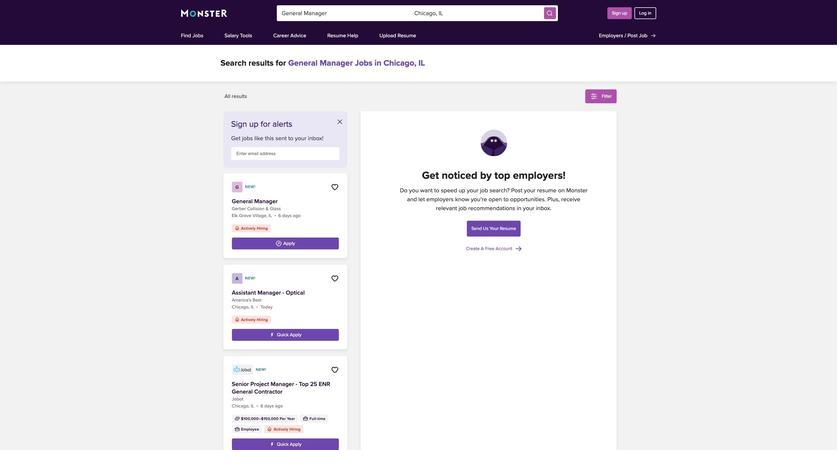 Task type: locate. For each thing, give the bounding box(es) containing it.
Enter location or "remote" search field
[[409, 5, 542, 21]]

jobot logo image
[[232, 365, 253, 375]]

Search jobs, keywords, companies search field
[[277, 5, 409, 21]]

save this job image inside the senior project manager - top 25 enr general contractor at jobot element
[[331, 366, 339, 374]]

email address email field
[[231, 147, 339, 160]]

filter image
[[590, 92, 598, 100]]

2 save this job image from the top
[[331, 275, 339, 283]]

0 vertical spatial save this job image
[[331, 183, 339, 191]]

senior project manager - top 25 enr general contractor at jobot element
[[223, 356, 347, 450]]

monster image
[[181, 9, 227, 17]]

2 vertical spatial save this job image
[[331, 366, 339, 374]]

save this job image inside assistant manager - optical at america's best element
[[331, 275, 339, 283]]

save this job image inside general manager at gerber collision & glass element
[[331, 183, 339, 191]]

3 save this job image from the top
[[331, 366, 339, 374]]

1 save this job image from the top
[[331, 183, 339, 191]]

save this job image
[[331, 183, 339, 191], [331, 275, 339, 283], [331, 366, 339, 374]]

1 vertical spatial save this job image
[[331, 275, 339, 283]]



Task type: describe. For each thing, give the bounding box(es) containing it.
save this job image for general manager at gerber collision & glass element
[[331, 183, 339, 191]]

general manager at gerber collision & glass element
[[223, 173, 347, 258]]

save this job image for assistant manager - optical at america's best element on the left bottom of the page
[[331, 275, 339, 283]]

filter image
[[590, 92, 598, 100]]

close image
[[337, 119, 342, 124]]

search image
[[546, 10, 553, 17]]

save this job image for the senior project manager - top 25 enr general contractor at jobot element
[[331, 366, 339, 374]]

assistant manager - optical at america's best element
[[223, 265, 347, 350]]



